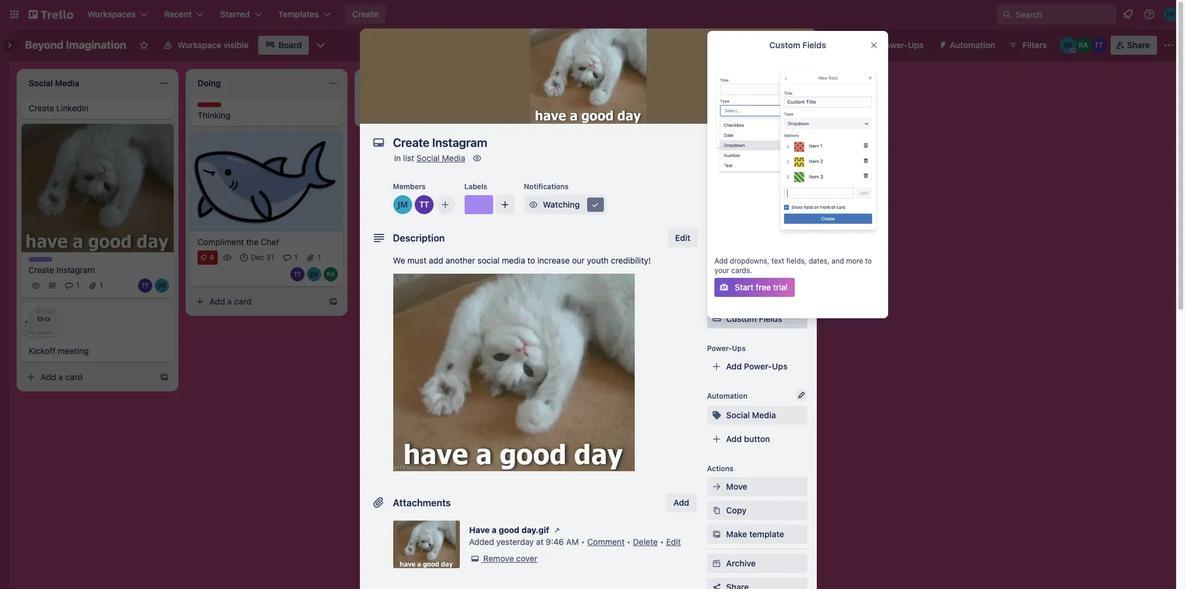 Task type: vqa. For each thing, say whether or not it's contained in the screenshot.
sm icon within Social Media button
yes



Task type: locate. For each thing, give the bounding box(es) containing it.
jeremy miller (jeremymiller198) image
[[1060, 37, 1076, 54], [307, 267, 321, 281], [155, 279, 169, 293]]

your
[[715, 266, 730, 275]]

jeremy miller (jeremymiller198) image down members
[[393, 195, 412, 214]]

0 vertical spatial media
[[442, 153, 465, 163]]

0 vertical spatial power-ups
[[880, 40, 924, 50]]

sm image up 9:46
[[551, 524, 563, 536]]

0 vertical spatial ruby anderson (rubyanderson7) image
[[1075, 37, 1092, 54]]

sm image inside copy link
[[711, 505, 723, 517]]

0 horizontal spatial power-ups
[[707, 344, 746, 353]]

0 vertical spatial automation
[[950, 40, 996, 50]]

1 horizontal spatial power-
[[744, 361, 772, 371]]

0 vertical spatial edit
[[675, 233, 691, 243]]

sm image for remove cover
[[469, 553, 481, 565]]

1 horizontal spatial fields
[[803, 40, 826, 50]]

2 horizontal spatial ups
[[908, 40, 924, 50]]

create from template… image
[[329, 297, 338, 306], [160, 373, 169, 382]]

sm image
[[528, 199, 540, 211], [589, 199, 601, 211], [711, 409, 723, 421], [711, 505, 723, 517], [551, 524, 563, 536], [711, 528, 723, 540]]

power- down custom fields button
[[744, 361, 772, 371]]

1 vertical spatial add a card
[[40, 372, 83, 382]]

media up button
[[752, 410, 776, 420]]

create instagram link
[[29, 264, 167, 276]]

add a card button down dec 31 checkbox
[[190, 292, 324, 311]]

added yesterday at 9:46 am
[[469, 537, 579, 547]]

1 vertical spatial fields
[[759, 314, 782, 324]]

2 horizontal spatial jeremy miller (jeremymiller198) image
[[1060, 37, 1076, 54]]

0 vertical spatial social
[[417, 153, 440, 163]]

1 horizontal spatial add a card button
[[190, 292, 324, 311]]

sm image left make
[[711, 528, 723, 540]]

social
[[478, 255, 500, 265]]

1 horizontal spatial automation
[[950, 40, 996, 50]]

customize views image
[[315, 39, 327, 51]]

archive
[[726, 558, 756, 568]]

0 vertical spatial add a card
[[209, 296, 252, 306]]

1 vertical spatial a
[[58, 372, 63, 382]]

sm image down notifications
[[528, 199, 540, 211]]

custom fields
[[770, 40, 826, 50], [726, 314, 782, 324]]

add another list
[[545, 77, 607, 87]]

sm image for make template "link"
[[711, 528, 723, 540]]

actions
[[707, 464, 734, 473]]

move link
[[707, 477, 807, 496]]

ups inside add power-ups link
[[772, 361, 788, 371]]

0 vertical spatial add a card button
[[190, 292, 324, 311]]

social inside button
[[726, 410, 750, 420]]

chef
[[261, 237, 279, 247]]

sm image for move
[[711, 481, 723, 493]]

1 horizontal spatial social
[[726, 410, 750, 420]]

custom
[[770, 40, 801, 50], [726, 314, 757, 324]]

sm image inside automation button
[[934, 36, 950, 52]]

description
[[393, 233, 445, 243]]

sm image inside archive link
[[711, 558, 723, 570]]

share
[[1128, 40, 1150, 50]]

thoughts thinking
[[198, 102, 231, 120]]

2 vertical spatial ups
[[772, 361, 788, 371]]

beyond imagination
[[25, 39, 126, 51]]

have\_a\_good\_day.gif image
[[393, 274, 635, 471]]

1 vertical spatial create
[[29, 103, 54, 113]]

filters
[[1023, 40, 1047, 50]]

color: purple, title: none image
[[465, 195, 493, 214]]

1 vertical spatial power-ups
[[707, 344, 746, 353]]

to
[[723, 177, 730, 186], [528, 255, 535, 265], [866, 256, 872, 265]]

1 vertical spatial automation
[[707, 392, 748, 401]]

sm image inside move 'link'
[[711, 481, 723, 493]]

1 horizontal spatial another
[[563, 77, 594, 87]]

kickoff
[[29, 346, 55, 356]]

1
[[294, 253, 298, 262], [318, 253, 321, 262], [76, 281, 79, 290], [100, 281, 103, 290]]

1 horizontal spatial custom
[[770, 40, 801, 50]]

1 horizontal spatial a
[[227, 296, 232, 306]]

power-ups
[[880, 40, 924, 50], [707, 344, 746, 353]]

1 horizontal spatial list
[[596, 77, 607, 87]]

0 vertical spatial a
[[227, 296, 232, 306]]

0 horizontal spatial add a card button
[[21, 368, 155, 387]]

open information menu image
[[1144, 8, 1156, 20]]

2 vertical spatial a
[[492, 525, 497, 535]]

1 horizontal spatial create from template… image
[[329, 297, 338, 306]]

labels
[[465, 182, 488, 191]]

create linkedin
[[29, 103, 89, 113]]

ups inside "power-ups" 'button'
[[908, 40, 924, 50]]

sm image
[[934, 36, 950, 52], [766, 101, 778, 113], [471, 152, 483, 164], [711, 481, 723, 493], [469, 553, 481, 565], [711, 558, 723, 570]]

create for create linkedin
[[29, 103, 54, 113]]

0 horizontal spatial custom
[[726, 314, 757, 324]]

linkedin
[[56, 103, 89, 113]]

power- right close popover "image"
[[880, 40, 908, 50]]

template
[[750, 529, 784, 539]]

sm image inside social media button
[[711, 409, 723, 421]]

fields
[[803, 40, 826, 50], [759, 314, 782, 324]]

add inside add dropdowns, text fields, dates, and more to your cards.
[[715, 256, 728, 265]]

2 horizontal spatial card
[[732, 177, 748, 186]]

add button
[[726, 434, 770, 444]]

sm image inside make template "link"
[[711, 528, 723, 540]]

fields,
[[787, 256, 807, 265]]

social up add button
[[726, 410, 750, 420]]

sm image for automation
[[934, 36, 950, 52]]

1 vertical spatial media
[[752, 410, 776, 420]]

power- up the add power-ups
[[707, 344, 732, 353]]

social
[[417, 153, 440, 163], [726, 410, 750, 420]]

imagination
[[66, 39, 126, 51]]

add another list button
[[524, 69, 686, 95]]

create inside button
[[352, 9, 379, 19]]

add dropdowns, text fields, dates, and more to your cards.
[[715, 256, 872, 275]]

1 vertical spatial create from template… image
[[160, 373, 169, 382]]

have a good day.gif
[[469, 525, 550, 535]]

0 vertical spatial create
[[352, 9, 379, 19]]

0 horizontal spatial a
[[58, 372, 63, 382]]

1 vertical spatial custom
[[726, 314, 757, 324]]

1 horizontal spatial media
[[752, 410, 776, 420]]

add to card
[[707, 177, 748, 186]]

ups right close popover "image"
[[908, 40, 924, 50]]

we
[[393, 255, 405, 265]]

1 horizontal spatial to
[[723, 177, 730, 186]]

terry turtle (terryturtle) image
[[1091, 37, 1107, 54], [415, 195, 434, 214], [290, 267, 305, 281], [138, 279, 152, 293]]

add button
[[667, 493, 697, 512]]

search image
[[1002, 10, 1012, 19]]

1 vertical spatial card
[[234, 296, 252, 306]]

text
[[772, 256, 785, 265]]

0 vertical spatial list
[[596, 77, 607, 87]]

0 horizontal spatial social
[[417, 153, 440, 163]]

0 vertical spatial ups
[[908, 40, 924, 50]]

ups down custom fields button
[[772, 361, 788, 371]]

media
[[442, 153, 465, 163], [752, 410, 776, 420]]

0 horizontal spatial card
[[65, 372, 83, 382]]

edit left checklist icon
[[675, 233, 691, 243]]

automation left filters button
[[950, 40, 996, 50]]

watching button
[[524, 195, 606, 214]]

social right the "in"
[[417, 153, 440, 163]]

we must add another social media to increase our youth credibility!
[[393, 255, 651, 265]]

1 horizontal spatial jeremy miller (jeremymiller198) image
[[307, 267, 321, 281]]

2 vertical spatial power-
[[744, 361, 772, 371]]

1 vertical spatial social
[[726, 410, 750, 420]]

2 vertical spatial create
[[29, 265, 54, 275]]

media up labels
[[442, 153, 465, 163]]

1 vertical spatial custom fields
[[726, 314, 782, 324]]

ruby anderson (rubyanderson7) image
[[1075, 37, 1092, 54], [324, 267, 338, 281]]

power-ups right close popover "image"
[[880, 40, 924, 50]]

0 horizontal spatial another
[[446, 255, 475, 265]]

31
[[266, 253, 274, 262]]

1 vertical spatial another
[[446, 255, 475, 265]]

sm image inside the cover link
[[766, 101, 778, 113]]

1 horizontal spatial power-ups
[[880, 40, 924, 50]]

automation up the social media
[[707, 392, 748, 401]]

add a card down kickoff meeting
[[40, 372, 83, 382]]

0 horizontal spatial fields
[[759, 314, 782, 324]]

1 vertical spatial jeremy miller (jeremymiller198) image
[[393, 195, 412, 214]]

edit
[[675, 233, 691, 243], [666, 537, 681, 547]]

0 horizontal spatial add a card
[[40, 372, 83, 382]]

sm image for watching button
[[528, 199, 540, 211]]

Search field
[[1012, 5, 1116, 23]]

jeremy miller (jeremymiller198) image
[[1164, 7, 1178, 21], [393, 195, 412, 214]]

cover link
[[762, 98, 810, 117]]

0 horizontal spatial ups
[[732, 344, 746, 353]]

1 horizontal spatial ups
[[772, 361, 788, 371]]

2 vertical spatial card
[[65, 372, 83, 382]]

sm image left the social media
[[711, 409, 723, 421]]

1 horizontal spatial jeremy miller (jeremymiller198) image
[[1164, 7, 1178, 21]]

another inside add another list button
[[563, 77, 594, 87]]

make template link
[[707, 525, 807, 544]]

0 horizontal spatial automation
[[707, 392, 748, 401]]

add members to card image
[[441, 199, 450, 211]]

jeremy miller (jeremymiller198) image right open information menu image
[[1164, 7, 1178, 21]]

custom fields inside button
[[726, 314, 782, 324]]

ups up the add power-ups
[[732, 344, 746, 353]]

show menu image
[[1164, 39, 1175, 51]]

list
[[596, 77, 607, 87], [403, 153, 414, 163]]

beyond
[[25, 39, 63, 51]]

a for the leftmost create from template… icon add a card button
[[58, 372, 63, 382]]

1 vertical spatial ups
[[732, 344, 746, 353]]

edit button
[[668, 229, 698, 248]]

add a card button down kickoff meeting link
[[21, 368, 155, 387]]

2 horizontal spatial to
[[866, 256, 872, 265]]

share button
[[1111, 36, 1158, 55]]

sm image left copy
[[711, 505, 723, 517]]

1 vertical spatial add a card button
[[21, 368, 155, 387]]

0 vertical spatial custom
[[770, 40, 801, 50]]

0 horizontal spatial list
[[403, 153, 414, 163]]

remove cover link
[[469, 553, 538, 565]]

0 vertical spatial power-
[[880, 40, 908, 50]]

comment link
[[587, 537, 625, 547]]

dropdowns,
[[730, 256, 770, 265]]

0 vertical spatial custom fields
[[770, 40, 826, 50]]

1 vertical spatial power-
[[707, 344, 732, 353]]

0 horizontal spatial to
[[528, 255, 535, 265]]

1 vertical spatial ruby anderson (rubyanderson7) image
[[324, 267, 338, 281]]

social media link
[[417, 153, 465, 163]]

a
[[227, 296, 232, 306], [58, 372, 63, 382], [492, 525, 497, 535]]

edit right delete link
[[666, 537, 681, 547]]

power-ups up the add power-ups
[[707, 344, 746, 353]]

add a card
[[209, 296, 252, 306], [40, 372, 83, 382]]

card
[[732, 177, 748, 186], [234, 296, 252, 306], [65, 372, 83, 382]]

notifications
[[524, 182, 569, 191]]

another
[[563, 77, 594, 87], [446, 255, 475, 265]]

automation
[[950, 40, 996, 50], [707, 392, 748, 401]]

None text field
[[387, 132, 780, 154]]

color: purple, title: none image
[[29, 257, 52, 262]]

am
[[566, 537, 579, 547]]

sm image for copy link
[[711, 505, 723, 517]]

color: bold red, title: "thoughts" element
[[198, 102, 230, 111]]

media
[[502, 255, 525, 265]]

custom inside button
[[726, 314, 757, 324]]

workspace visible button
[[156, 36, 256, 55]]

1 horizontal spatial card
[[234, 296, 252, 306]]

2 horizontal spatial a
[[492, 525, 497, 535]]

2 horizontal spatial power-
[[880, 40, 908, 50]]

0 vertical spatial another
[[563, 77, 594, 87]]

add a card down 4
[[209, 296, 252, 306]]

0 vertical spatial fields
[[803, 40, 826, 50]]

filters button
[[1005, 36, 1051, 55]]

attachment
[[726, 290, 772, 300]]

ups
[[908, 40, 924, 50], [732, 344, 746, 353], [772, 361, 788, 371]]



Task type: describe. For each thing, give the bounding box(es) containing it.
dates
[[726, 266, 749, 276]]

good
[[499, 525, 520, 535]]

remove
[[483, 553, 514, 564]]

0 horizontal spatial media
[[442, 153, 465, 163]]

media inside button
[[752, 410, 776, 420]]

more
[[846, 256, 864, 265]]

add power-ups
[[726, 361, 788, 371]]

thinking link
[[198, 110, 336, 121]]

edit inside button
[[675, 233, 691, 243]]

close popover image
[[870, 40, 879, 50]]

create for create
[[352, 9, 379, 19]]

yesterday
[[497, 537, 534, 547]]

members
[[393, 182, 426, 191]]

0 horizontal spatial ruby anderson (rubyanderson7) image
[[324, 267, 338, 281]]

board link
[[258, 36, 309, 55]]

in list social media
[[394, 153, 465, 163]]

to inside add dropdowns, text fields, dates, and more to your cards.
[[866, 256, 872, 265]]

4
[[209, 253, 214, 262]]

0 horizontal spatial jeremy miller (jeremymiller198) image
[[393, 195, 412, 214]]

0 horizontal spatial power-
[[707, 344, 732, 353]]

start free trial
[[735, 282, 788, 292]]

add a card button for the leftmost create from template… icon
[[21, 368, 155, 387]]

cover
[[516, 553, 538, 564]]

create button
[[345, 5, 386, 24]]

instagram
[[56, 265, 95, 275]]

thinking
[[198, 110, 231, 120]]

at
[[536, 537, 544, 547]]

sm image right watching
[[589, 199, 601, 211]]

star or unstar board image
[[140, 40, 149, 50]]

9:46
[[546, 537, 564, 547]]

a for add a card button related to create from template… icon to the top
[[227, 296, 232, 306]]

meeting
[[58, 346, 89, 356]]

make
[[726, 529, 747, 539]]

dates,
[[809, 256, 830, 265]]

add power-ups link
[[707, 357, 807, 376]]

social media button
[[707, 406, 807, 425]]

add
[[429, 255, 444, 265]]

youth
[[587, 255, 609, 265]]

move
[[726, 481, 748, 492]]

1 vertical spatial list
[[403, 153, 414, 163]]

0 notifications image
[[1121, 7, 1136, 21]]

dec 31
[[251, 253, 274, 262]]

start free trial button
[[715, 278, 795, 297]]

added
[[469, 537, 494, 547]]

visible
[[224, 40, 249, 50]]

automation inside button
[[950, 40, 996, 50]]

automation button
[[934, 36, 1003, 55]]

trial
[[774, 282, 788, 292]]

custom fields button
[[707, 313, 807, 325]]

power- inside add power-ups link
[[744, 361, 772, 371]]

workspace visible
[[178, 40, 249, 50]]

list inside button
[[596, 77, 607, 87]]

social media
[[726, 410, 776, 420]]

have
[[469, 525, 490, 535]]

the
[[246, 237, 259, 247]]

create instagram
[[29, 265, 95, 275]]

kickoff meeting link
[[29, 345, 167, 357]]

power-ups inside "power-ups" 'button'
[[880, 40, 924, 50]]

compliment
[[198, 237, 244, 247]]

board
[[279, 40, 302, 50]]

credibility!
[[611, 255, 651, 265]]

0 vertical spatial jeremy miller (jeremymiller198) image
[[1164, 7, 1178, 21]]

members image
[[711, 194, 723, 206]]

our
[[572, 255, 585, 265]]

workspace
[[178, 40, 221, 50]]

attachments
[[393, 498, 451, 508]]

checklist image
[[711, 242, 723, 254]]

power- inside "power-ups" 'button'
[[880, 40, 908, 50]]

back to home image
[[29, 5, 73, 24]]

fields inside button
[[759, 314, 782, 324]]

copy link
[[707, 501, 807, 520]]

sm image for social media button
[[711, 409, 723, 421]]

and
[[832, 256, 844, 265]]

dates button
[[707, 262, 807, 281]]

attachment button
[[707, 286, 807, 305]]

labels image
[[711, 218, 723, 230]]

watching
[[543, 199, 580, 209]]

in
[[394, 153, 401, 163]]

start
[[735, 282, 754, 292]]

day.gif
[[522, 525, 550, 535]]

must
[[408, 255, 427, 265]]

add button button
[[707, 430, 807, 449]]

delete link
[[633, 537, 658, 547]]

create for create instagram
[[29, 265, 54, 275]]

cover
[[778, 102, 803, 112]]

0 vertical spatial card
[[732, 177, 748, 186]]

Board name text field
[[19, 36, 132, 55]]

upgrade image image
[[715, 60, 881, 243]]

1 horizontal spatial ruby anderson (rubyanderson7) image
[[1075, 37, 1092, 54]]

1 horizontal spatial add a card
[[209, 296, 252, 306]]

delete
[[633, 537, 658, 547]]

archive link
[[707, 554, 807, 573]]

comment
[[587, 537, 625, 547]]

compliment the chef
[[198, 237, 279, 247]]

copy
[[726, 505, 747, 515]]

add a card button for create from template… icon to the top
[[190, 292, 324, 311]]

sm image for archive
[[711, 558, 723, 570]]

primary element
[[0, 0, 1186, 29]]

0 horizontal spatial jeremy miller (jeremymiller198) image
[[155, 279, 169, 293]]

make template
[[726, 529, 784, 539]]

Dec 31 checkbox
[[237, 250, 278, 265]]

dec
[[251, 253, 264, 262]]

1 vertical spatial edit
[[666, 537, 681, 547]]

0 vertical spatial create from template… image
[[329, 297, 338, 306]]

cards.
[[732, 266, 752, 275]]

0 horizontal spatial create from template… image
[[160, 373, 169, 382]]

remove cover
[[483, 553, 538, 564]]



